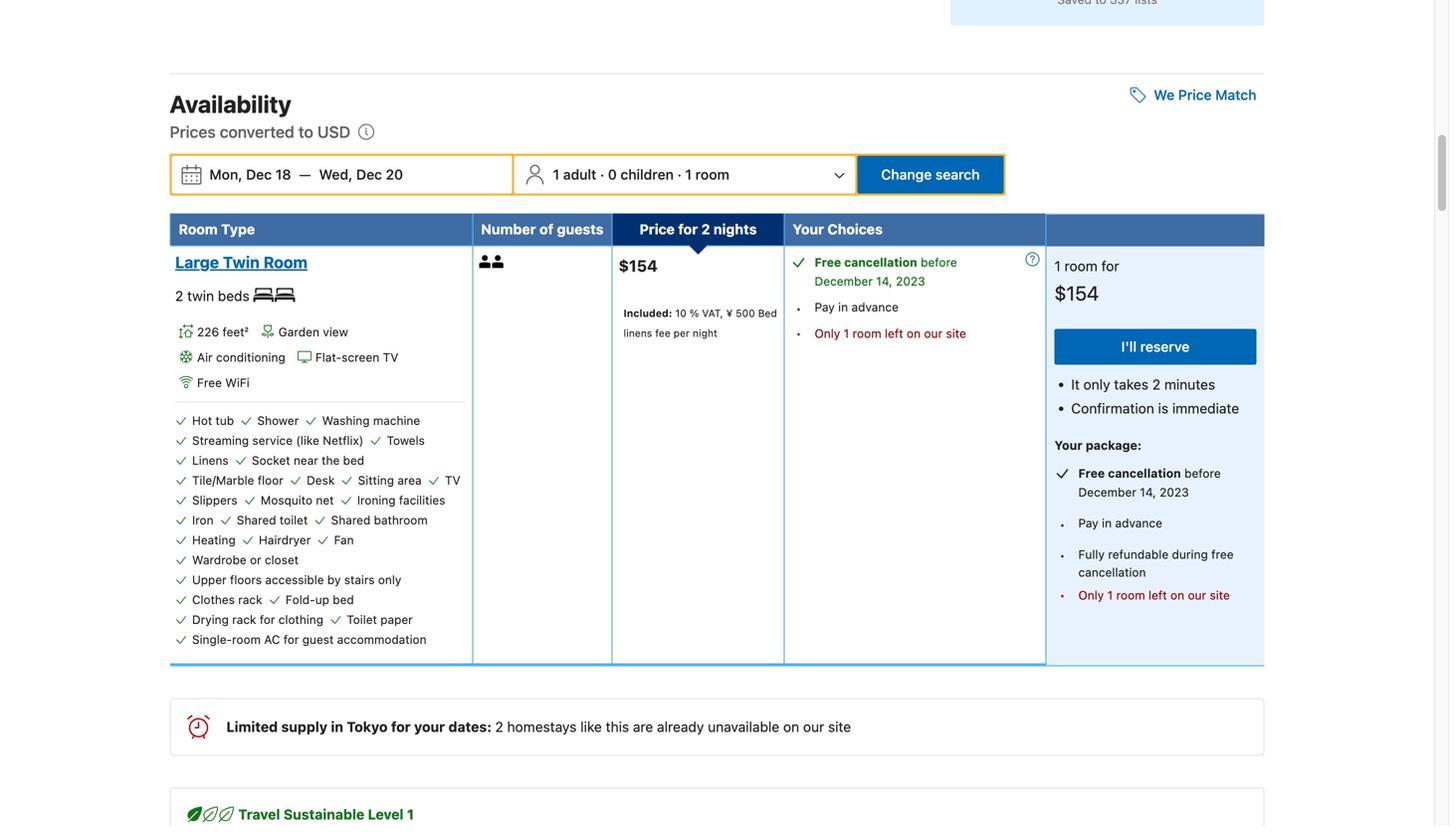 Task type: describe. For each thing, give the bounding box(es) containing it.
streaming
[[192, 433, 249, 447]]

before december 14, 2023 for during
[[1079, 466, 1222, 499]]

takes
[[1115, 377, 1149, 393]]

fan
[[334, 533, 354, 547]]

0 vertical spatial only
[[815, 327, 841, 341]]

up
[[315, 593, 330, 607]]

search
[[936, 166, 980, 183]]

2 horizontal spatial site
[[1210, 588, 1231, 602]]

pay for only
[[815, 300, 835, 314]]

your choices
[[793, 221, 883, 238]]

2 left the nights
[[702, 221, 711, 238]]

before for free
[[1185, 466, 1222, 480]]

ac
[[264, 633, 280, 647]]

2 · from the left
[[678, 166, 682, 183]]

2 inside the it only takes 2 minutes confirmation is immediate
[[1153, 377, 1161, 393]]

screen
[[342, 350, 380, 364]]

ironing facilities
[[357, 493, 446, 507]]

free cancellation for 1
[[815, 256, 918, 269]]

1 dec from the left
[[246, 166, 272, 183]]

twin
[[187, 288, 214, 304]]

pay for fully
[[1079, 516, 1099, 530]]

flat-
[[316, 350, 342, 364]]

dates:
[[449, 719, 492, 735]]

your for your package:
[[1055, 438, 1083, 453]]

tile/marble floor
[[192, 473, 284, 487]]

your
[[414, 719, 445, 735]]

for inside 1 room for $154
[[1102, 258, 1120, 274]]

before december 14, 2023 for room
[[815, 256, 958, 288]]

price for 2 nights
[[640, 221, 757, 238]]

0 horizontal spatial site
[[829, 719, 852, 735]]

$154 inside 1 room for $154
[[1055, 281, 1100, 305]]

linens
[[624, 327, 653, 339]]

the
[[322, 453, 340, 467]]

toilet
[[347, 613, 377, 627]]

it
[[1072, 377, 1080, 393]]

for left the nights
[[679, 221, 698, 238]]

children
[[621, 166, 674, 183]]

homestays
[[507, 719, 577, 735]]

tokyo
[[347, 719, 388, 735]]

bed
[[758, 307, 778, 319]]

in for 1
[[839, 300, 849, 314]]

0 vertical spatial only 1 room left on our site
[[815, 327, 967, 341]]

number of guests
[[481, 221, 604, 238]]

match
[[1216, 87, 1257, 103]]

stairs
[[344, 573, 375, 587]]

mon, dec 18 — wed, dec 20
[[210, 166, 403, 183]]

500
[[736, 307, 756, 319]]

night
[[693, 327, 718, 339]]

1 horizontal spatial only 1 room left on our site
[[1079, 588, 1231, 602]]

heating
[[192, 533, 236, 547]]

0 horizontal spatial tv
[[383, 350, 399, 364]]

beds
[[218, 288, 250, 304]]

floor
[[258, 473, 284, 487]]

air
[[197, 350, 213, 364]]

2 horizontal spatial on
[[1171, 588, 1185, 602]]

fee
[[656, 327, 671, 339]]

10
[[676, 307, 687, 319]]

free wifi
[[197, 376, 250, 390]]

flat-screen tv
[[316, 350, 399, 364]]

change
[[882, 166, 932, 183]]

only inside the it only takes 2 minutes confirmation is immediate
[[1084, 377, 1111, 393]]

226
[[197, 325, 219, 339]]

air conditioning
[[197, 350, 286, 364]]

travel sustainable level 1
[[238, 806, 414, 823]]

guest
[[303, 633, 334, 647]]

fold-
[[286, 593, 315, 607]]

immediate
[[1173, 400, 1240, 417]]

iron
[[192, 513, 214, 527]]

facilities
[[399, 493, 446, 507]]

december for 1
[[815, 274, 873, 288]]

limited supply in tokyo for your dates: 2 homestays like this are already unavailable on our site
[[227, 719, 852, 735]]

0 horizontal spatial our
[[804, 719, 825, 735]]

2 left twin
[[175, 288, 184, 304]]

0 horizontal spatial $154
[[619, 257, 658, 276]]

by
[[328, 573, 341, 587]]

wifi
[[225, 376, 250, 390]]

netflix)
[[323, 433, 364, 447]]

toilet
[[280, 513, 308, 527]]

1 inside 1 room for $154
[[1055, 258, 1061, 274]]

1 horizontal spatial only
[[1079, 588, 1105, 602]]

travel
[[238, 806, 280, 823]]

per
[[674, 327, 690, 339]]

usd
[[318, 123, 351, 142]]

linens
[[192, 453, 229, 467]]

more details on meals and payment options image
[[1026, 253, 1040, 266]]

large
[[175, 253, 219, 272]]

area
[[398, 473, 422, 487]]

0 horizontal spatial room
[[179, 221, 218, 238]]

service
[[252, 433, 293, 447]]

limited
[[227, 719, 278, 735]]

pay in advance for refundable
[[1079, 516, 1163, 530]]

ironing
[[357, 493, 396, 507]]

2023 for room
[[896, 274, 926, 288]]

paper
[[381, 613, 413, 627]]

washing
[[322, 414, 370, 428]]

tub
[[216, 414, 234, 428]]

0 vertical spatial bed
[[343, 453, 365, 467]]

0 vertical spatial left
[[885, 327, 904, 341]]

shared for shared toilet
[[237, 513, 276, 527]]

for right ac
[[284, 633, 299, 647]]

package:
[[1086, 438, 1142, 453]]

net
[[316, 493, 334, 507]]

0 vertical spatial site
[[947, 327, 967, 341]]

occupancy image
[[479, 256, 492, 268]]

rack for drying
[[232, 613, 256, 627]]

clothes rack
[[192, 593, 262, 607]]

1 · from the left
[[600, 166, 605, 183]]

unavailable
[[708, 719, 780, 735]]

mosquito net
[[261, 493, 334, 507]]

we
[[1154, 87, 1175, 103]]

socket near the bed
[[252, 453, 365, 467]]

mon, dec 18 button
[[202, 157, 299, 193]]

closet
[[265, 553, 299, 567]]

streaming service (like netflix)
[[192, 433, 364, 447]]



Task type: locate. For each thing, give the bounding box(es) containing it.
1 vertical spatial in
[[1103, 516, 1112, 530]]

upper
[[192, 573, 227, 587]]

december down your choices
[[815, 274, 873, 288]]

1 vertical spatial site
[[1210, 588, 1231, 602]]

free cancellation for refundable
[[1079, 466, 1182, 480]]

bathroom
[[374, 513, 428, 527]]

mosquito
[[261, 493, 313, 507]]

1 vertical spatial 14,
[[1140, 485, 1157, 499]]

occupancy image
[[492, 256, 505, 268]]

adult
[[563, 166, 597, 183]]

before down change search button
[[921, 256, 958, 269]]

we price match button
[[1123, 77, 1265, 113]]

like
[[581, 719, 602, 735]]

room
[[179, 221, 218, 238], [264, 253, 308, 272]]

2 dec from the left
[[357, 166, 382, 183]]

1 horizontal spatial pay in advance
[[1079, 516, 1163, 530]]

0 vertical spatial december
[[815, 274, 873, 288]]

price inside 'dropdown button'
[[1179, 87, 1212, 103]]

$154 up included:
[[619, 257, 658, 276]]

1 room for $154
[[1055, 258, 1120, 305]]

0 horizontal spatial before december 14, 2023
[[815, 256, 958, 288]]

conditioning
[[216, 350, 286, 364]]

desk
[[307, 473, 335, 487]]

—
[[299, 166, 311, 183]]

0
[[608, 166, 617, 183]]

shared bathroom
[[331, 513, 428, 527]]

0 vertical spatial before
[[921, 256, 958, 269]]

0 vertical spatial tv
[[383, 350, 399, 364]]

14, for room
[[877, 274, 893, 288]]

room right "twin"
[[264, 253, 308, 272]]

0 vertical spatial 14,
[[877, 274, 893, 288]]

single-
[[192, 633, 232, 647]]

2023 for during
[[1160, 485, 1190, 499]]

0 horizontal spatial december
[[815, 274, 873, 288]]

before december 14, 2023 down choices
[[815, 256, 958, 288]]

0 horizontal spatial advance
[[852, 300, 899, 314]]

advance up refundable
[[1116, 516, 1163, 530]]

cancellation
[[845, 256, 918, 269], [1109, 466, 1182, 480], [1079, 565, 1147, 579]]

clothes
[[192, 593, 235, 607]]

14,
[[877, 274, 893, 288], [1140, 485, 1157, 499]]

advance for room
[[852, 300, 899, 314]]

before down 'immediate'
[[1185, 466, 1222, 480]]

type
[[221, 221, 255, 238]]

2 vertical spatial site
[[829, 719, 852, 735]]

0 horizontal spatial in
[[331, 719, 344, 735]]

2 horizontal spatial our
[[1188, 588, 1207, 602]]

1 horizontal spatial advance
[[1116, 516, 1163, 530]]

during
[[1173, 547, 1209, 561]]

20
[[386, 166, 403, 183]]

1 horizontal spatial on
[[907, 327, 921, 341]]

drying rack for clothing
[[192, 613, 324, 627]]

before december 14, 2023
[[815, 256, 958, 288], [1079, 466, 1222, 499]]

before december 14, 2023 down the package:
[[1079, 466, 1222, 499]]

2 vertical spatial our
[[804, 719, 825, 735]]

room type
[[179, 221, 255, 238]]

wed,
[[319, 166, 353, 183]]

1 vertical spatial advance
[[1116, 516, 1163, 530]]

bed down netflix)
[[343, 453, 365, 467]]

guests
[[557, 221, 604, 238]]

tv up facilities
[[445, 473, 461, 487]]

in left "tokyo"
[[331, 719, 344, 735]]

2 horizontal spatial free
[[1079, 466, 1106, 480]]

in right bed
[[839, 300, 849, 314]]

your left choices
[[793, 221, 825, 238]]

fully
[[1079, 547, 1105, 561]]

room
[[696, 166, 730, 183], [1065, 258, 1098, 274], [853, 327, 882, 341], [1117, 588, 1146, 602], [232, 633, 261, 647]]

1 vertical spatial left
[[1149, 588, 1168, 602]]

0 vertical spatial before december 14, 2023
[[815, 256, 958, 288]]

pay right bed
[[815, 300, 835, 314]]

1 vertical spatial $154
[[1055, 281, 1100, 305]]

0 vertical spatial $154
[[619, 257, 658, 276]]

1 vertical spatial room
[[264, 253, 308, 272]]

advance down choices
[[852, 300, 899, 314]]

pay in advance for 1
[[815, 300, 899, 314]]

1 vertical spatial december
[[1079, 485, 1137, 499]]

pay in advance down choices
[[815, 300, 899, 314]]

1 horizontal spatial free cancellation
[[1079, 466, 1182, 480]]

0 vertical spatial your
[[793, 221, 825, 238]]

1 horizontal spatial ·
[[678, 166, 682, 183]]

price
[[1179, 87, 1212, 103], [640, 221, 675, 238]]

left
[[885, 327, 904, 341], [1149, 588, 1168, 602]]

0 vertical spatial 2023
[[896, 274, 926, 288]]

rack for clothes
[[238, 593, 262, 607]]

· left 0
[[600, 166, 605, 183]]

we price match
[[1154, 87, 1257, 103]]

room inside 1 room for $154
[[1065, 258, 1098, 274]]

is
[[1159, 400, 1169, 417]]

tv
[[383, 350, 399, 364], [445, 473, 461, 487]]

2023
[[896, 274, 926, 288], [1160, 485, 1190, 499]]

for left your
[[391, 719, 411, 735]]

near
[[294, 453, 318, 467]]

room inside dropdown button
[[696, 166, 730, 183]]

0 horizontal spatial your
[[793, 221, 825, 238]]

1 horizontal spatial our
[[925, 327, 943, 341]]

0 horizontal spatial only
[[378, 573, 402, 587]]

or
[[250, 553, 262, 567]]

free down air
[[197, 376, 222, 390]]

cancellation inside fully refundable during free cancellation
[[1079, 565, 1147, 579]]

cancellation down fully
[[1079, 565, 1147, 579]]

1 vertical spatial free cancellation
[[1079, 466, 1182, 480]]

dec left the 20
[[357, 166, 382, 183]]

number
[[481, 221, 536, 238]]

1 vertical spatial 2023
[[1160, 485, 1190, 499]]

to
[[299, 123, 314, 142]]

for up ac
[[260, 613, 275, 627]]

tv right screen
[[383, 350, 399, 364]]

0 horizontal spatial 14,
[[877, 274, 893, 288]]

rack down the clothes rack
[[232, 613, 256, 627]]

rack
[[238, 593, 262, 607], [232, 613, 256, 627]]

1 adult · 0 children · 1 room button
[[516, 156, 854, 194]]

0 horizontal spatial ·
[[600, 166, 605, 183]]

1 horizontal spatial your
[[1055, 438, 1083, 453]]

14, down the package:
[[1140, 485, 1157, 499]]

already
[[657, 719, 704, 735]]

0 horizontal spatial before
[[921, 256, 958, 269]]

prices
[[170, 123, 216, 142]]

¥
[[727, 307, 733, 319]]

0 horizontal spatial shared
[[237, 513, 276, 527]]

1
[[553, 166, 560, 183], [686, 166, 692, 183], [1055, 258, 1061, 274], [844, 327, 850, 341], [1108, 588, 1114, 602], [407, 806, 414, 823]]

1 vertical spatial bed
[[333, 593, 354, 607]]

i'll reserve
[[1122, 339, 1190, 355]]

this
[[606, 719, 630, 735]]

1 horizontal spatial 14,
[[1140, 485, 1157, 499]]

free down your package:
[[1079, 466, 1106, 480]]

14, for during
[[1140, 485, 1157, 499]]

1 horizontal spatial room
[[264, 253, 308, 272]]

free
[[815, 256, 842, 269], [197, 376, 222, 390], [1079, 466, 1106, 480]]

1 vertical spatial price
[[640, 221, 675, 238]]

1 horizontal spatial only
[[1084, 377, 1111, 393]]

2 vertical spatial in
[[331, 719, 344, 735]]

1 horizontal spatial shared
[[331, 513, 371, 527]]

1 horizontal spatial 2023
[[1160, 485, 1190, 499]]

2 right dates:
[[495, 719, 504, 735]]

cancellation for room
[[845, 256, 918, 269]]

18
[[276, 166, 291, 183]]

december down the package:
[[1079, 485, 1137, 499]]

large twin room
[[175, 253, 308, 272]]

$154 up it
[[1055, 281, 1100, 305]]

rack down floors
[[238, 593, 262, 607]]

0 horizontal spatial price
[[640, 221, 675, 238]]

1 vertical spatial on
[[1171, 588, 1185, 602]]

in up fully
[[1103, 516, 1112, 530]]

pay up fully
[[1079, 516, 1099, 530]]

pay in advance up refundable
[[1079, 516, 1163, 530]]

accessible
[[265, 573, 324, 587]]

before for left
[[921, 256, 958, 269]]

view
[[323, 325, 348, 339]]

(like
[[296, 433, 320, 447]]

0 horizontal spatial free
[[197, 376, 222, 390]]

1 horizontal spatial dec
[[357, 166, 382, 183]]

•
[[796, 302, 802, 316], [796, 327, 802, 341], [1060, 518, 1066, 532], [1060, 549, 1066, 563], [1060, 588, 1066, 602]]

wed, dec 20 button
[[311, 157, 411, 193]]

0 vertical spatial rack
[[238, 593, 262, 607]]

0 vertical spatial free cancellation
[[815, 256, 918, 269]]

· right "children"
[[678, 166, 682, 183]]

slippers
[[192, 493, 238, 507]]

shared up fan
[[331, 513, 371, 527]]

price down "children"
[[640, 221, 675, 238]]

0 vertical spatial free
[[815, 256, 842, 269]]

supply
[[281, 719, 328, 735]]

2 vertical spatial free
[[1079, 466, 1106, 480]]

nights
[[714, 221, 757, 238]]

room up large
[[179, 221, 218, 238]]

free for only
[[815, 256, 842, 269]]

2 vertical spatial on
[[784, 719, 800, 735]]

2 shared from the left
[[331, 513, 371, 527]]

0 vertical spatial price
[[1179, 87, 1212, 103]]

·
[[600, 166, 605, 183], [678, 166, 682, 183]]

toilet paper
[[347, 613, 413, 627]]

shared for shared bathroom
[[331, 513, 371, 527]]

1 vertical spatial before
[[1185, 466, 1222, 480]]

free cancellation down choices
[[815, 256, 918, 269]]

december for refundable
[[1079, 485, 1137, 499]]

included:
[[624, 307, 673, 319]]

free down your choices
[[815, 256, 842, 269]]

only right the 'stairs'
[[378, 573, 402, 587]]

your left the package:
[[1055, 438, 1083, 453]]

feet²
[[223, 325, 249, 339]]

fully refundable during free cancellation
[[1079, 547, 1234, 579]]

minutes
[[1165, 377, 1216, 393]]

site
[[947, 327, 967, 341], [1210, 588, 1231, 602], [829, 719, 852, 735]]

0 vertical spatial only
[[1084, 377, 1111, 393]]

of
[[540, 221, 554, 238]]

drying
[[192, 613, 229, 627]]

for right more details on meals and payment options icon
[[1102, 258, 1120, 274]]

1 vertical spatial cancellation
[[1109, 466, 1182, 480]]

1 vertical spatial only
[[378, 573, 402, 587]]

in for refundable
[[1103, 516, 1112, 530]]

sitting
[[358, 473, 394, 487]]

1 vertical spatial your
[[1055, 438, 1083, 453]]

1 horizontal spatial site
[[947, 327, 967, 341]]

2
[[702, 221, 711, 238], [175, 288, 184, 304], [1153, 377, 1161, 393], [495, 719, 504, 735]]

shared toilet
[[237, 513, 308, 527]]

14, down choices
[[877, 274, 893, 288]]

0 vertical spatial pay in advance
[[815, 300, 899, 314]]

1 horizontal spatial december
[[1079, 485, 1137, 499]]

1 vertical spatial tv
[[445, 473, 461, 487]]

cancellation for during
[[1109, 466, 1182, 480]]

dec left 18
[[246, 166, 272, 183]]

0 horizontal spatial pay
[[815, 300, 835, 314]]

only right it
[[1084, 377, 1111, 393]]

1 horizontal spatial $154
[[1055, 281, 1100, 305]]

0 horizontal spatial only 1 room left on our site
[[815, 327, 967, 341]]

2 horizontal spatial in
[[1103, 516, 1112, 530]]

1 vertical spatial our
[[1188, 588, 1207, 602]]

2 twin beds
[[175, 288, 253, 304]]

single-room ac for guest accommodation
[[192, 633, 427, 647]]

1 horizontal spatial tv
[[445, 473, 461, 487]]

0 vertical spatial our
[[925, 327, 943, 341]]

1 horizontal spatial pay
[[1079, 516, 1099, 530]]

only
[[815, 327, 841, 341], [1079, 588, 1105, 602]]

cancellation down choices
[[845, 256, 918, 269]]

free for fully
[[1079, 466, 1106, 480]]

2 up is at the right of page
[[1153, 377, 1161, 393]]

0 vertical spatial cancellation
[[845, 256, 918, 269]]

2 vertical spatial cancellation
[[1079, 565, 1147, 579]]

tile/marble
[[192, 473, 254, 487]]

1 vertical spatial pay
[[1079, 516, 1099, 530]]

1 vertical spatial before december 14, 2023
[[1079, 466, 1222, 499]]

226 feet²
[[197, 325, 249, 339]]

confirmation
[[1072, 400, 1155, 417]]

1 shared from the left
[[237, 513, 276, 527]]

1 vertical spatial free
[[197, 376, 222, 390]]

0 horizontal spatial only
[[815, 327, 841, 341]]

bed right up
[[333, 593, 354, 607]]

1 horizontal spatial left
[[1149, 588, 1168, 602]]

cancellation down the package:
[[1109, 466, 1182, 480]]

0 horizontal spatial pay in advance
[[815, 300, 899, 314]]

0 vertical spatial on
[[907, 327, 921, 341]]

price right we
[[1179, 87, 1212, 103]]

shared up the hairdryer
[[237, 513, 276, 527]]

garden
[[279, 325, 320, 339]]

free cancellation down the package:
[[1079, 466, 1182, 480]]

sustainable
[[284, 806, 365, 823]]

1 vertical spatial only
[[1079, 588, 1105, 602]]

towels
[[387, 433, 425, 447]]

hot tub
[[192, 414, 234, 428]]

1 adult · 0 children · 1 room
[[553, 166, 730, 183]]

advance for during
[[1116, 516, 1163, 530]]

0 vertical spatial advance
[[852, 300, 899, 314]]

0 horizontal spatial 2023
[[896, 274, 926, 288]]

your for your choices
[[793, 221, 825, 238]]

0 horizontal spatial on
[[784, 719, 800, 735]]

1 vertical spatial only 1 room left on our site
[[1079, 588, 1231, 602]]



Task type: vqa. For each thing, say whether or not it's contained in the screenshot.
bed
yes



